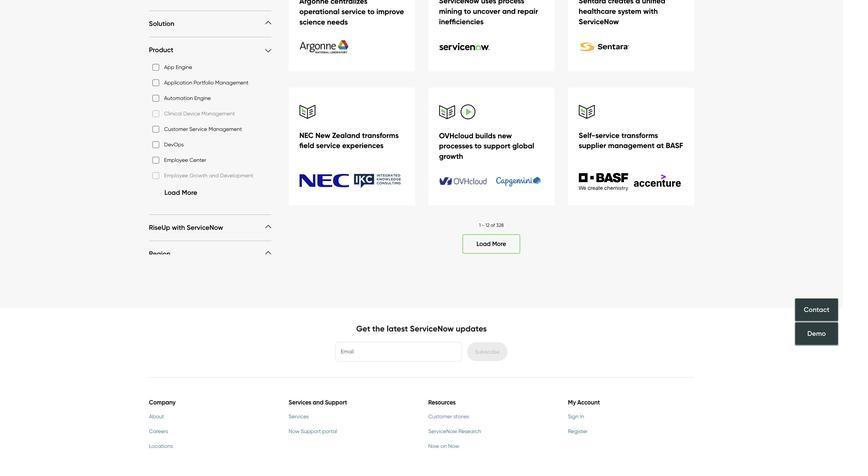 Task type: locate. For each thing, give the bounding box(es) containing it.
transforms up the management
[[622, 131, 658, 140]]

0 horizontal spatial more
[[182, 188, 197, 196]]

0 horizontal spatial transforms
[[362, 131, 399, 140]]

in
[[580, 413, 584, 420]]

1 horizontal spatial basf – servicenow – customer story image
[[631, 171, 681, 191]]

0 horizontal spatial load
[[164, 188, 180, 196]]

load more down 1 - 12 of 328
[[477, 240, 506, 248]]

1 horizontal spatial now
[[428, 443, 439, 449]]

load
[[164, 188, 180, 196], [477, 240, 491, 248]]

load more button
[[152, 187, 197, 198], [463, 234, 520, 254]]

to for processes
[[475, 141, 482, 151]]

on
[[441, 443, 447, 449]]

more down 328
[[492, 240, 506, 248]]

2 services from the top
[[289, 413, 309, 420]]

research
[[459, 428, 481, 435]]

sign in link
[[568, 413, 692, 421]]

0 vertical spatial support
[[325, 399, 347, 406]]

creates
[[608, 0, 634, 5]]

1 horizontal spatial load more
[[477, 240, 506, 248]]

1 horizontal spatial service
[[341, 7, 366, 16]]

2 vertical spatial management
[[209, 126, 242, 132]]

app
[[164, 64, 174, 70]]

load for the topmost load more button
[[164, 188, 180, 196]]

and up now support portal
[[313, 399, 324, 406]]

2 horizontal spatial and
[[502, 7, 516, 16]]

1 vertical spatial and
[[209, 172, 219, 179]]

science
[[299, 17, 325, 27]]

more for the topmost load more button
[[182, 188, 197, 196]]

0 vertical spatial engine
[[176, 64, 192, 70]]

2 basf – servicenow – customer story image from the left
[[631, 171, 681, 191]]

service down centralizes
[[341, 7, 366, 16]]

2 employee from the top
[[164, 172, 188, 179]]

management right service
[[209, 126, 242, 132]]

load more down the growth
[[164, 188, 197, 196]]

1 vertical spatial with
[[172, 223, 185, 231]]

2 vertical spatial and
[[313, 399, 324, 406]]

load more for the topmost load more button
[[164, 188, 197, 196]]

1 employee from the top
[[164, 157, 188, 163]]

1 services from the top
[[289, 399, 311, 406]]

system
[[618, 7, 642, 16]]

1 vertical spatial load
[[477, 240, 491, 248]]

0 horizontal spatial customer
[[164, 126, 188, 132]]

ovhcloud – servicenow image
[[439, 171, 489, 191], [491, 171, 541, 191]]

to
[[464, 7, 471, 16], [368, 7, 375, 16], [475, 141, 482, 151]]

-
[[482, 222, 484, 228]]

and down process
[[502, 7, 516, 16]]

1 horizontal spatial support
[[325, 399, 347, 406]]

services for services and support
[[289, 399, 311, 406]]

sentara
[[579, 0, 606, 5]]

now on now link
[[428, 442, 552, 450]]

solution
[[149, 19, 174, 27]]

1 vertical spatial customer
[[428, 413, 452, 420]]

customer down resources
[[428, 413, 452, 420]]

now on now
[[428, 443, 459, 449]]

ovhcloud
[[439, 131, 474, 140]]

0 vertical spatial load more
[[164, 188, 197, 196]]

customer service management option
[[152, 126, 159, 132]]

support left portal
[[301, 428, 321, 435]]

1 vertical spatial management
[[201, 110, 235, 117]]

management for application portfolio management
[[215, 79, 249, 86]]

argonne – servicenow image
[[299, 36, 350, 57]]

1 vertical spatial services
[[289, 413, 309, 420]]

1 horizontal spatial load more button
[[463, 234, 520, 254]]

center
[[189, 157, 206, 163]]

with inside dropdown button
[[172, 223, 185, 231]]

now for now on now
[[428, 443, 439, 449]]

servicenow
[[439, 0, 479, 5], [579, 17, 619, 26], [187, 223, 223, 231], [410, 324, 454, 334], [428, 428, 457, 435]]

to inside ovhcloud builds new processes to support global growth
[[475, 141, 482, 151]]

nec new zealand image
[[352, 171, 401, 191], [299, 171, 349, 191]]

0 horizontal spatial to
[[368, 7, 375, 16]]

1 horizontal spatial nec new zealand image
[[352, 171, 401, 191]]

0 vertical spatial customer
[[164, 126, 188, 132]]

engine
[[176, 64, 192, 70], [194, 95, 211, 101]]

with
[[643, 7, 658, 16], [172, 223, 185, 231]]

to inside servicenow uses process mining to uncover and repair inefficiencies
[[464, 7, 471, 16]]

1 horizontal spatial more
[[492, 240, 506, 248]]

transforms
[[362, 131, 399, 140], [622, 131, 658, 140]]

transforms up experiences
[[362, 131, 399, 140]]

employee down devops
[[164, 157, 188, 163]]

service up supplier
[[595, 131, 620, 140]]

to inside argonne centralizes operational service to improve science needs
[[368, 7, 375, 16]]

with down unified
[[643, 7, 658, 16]]

employee
[[164, 157, 188, 163], [164, 172, 188, 179]]

2 horizontal spatial to
[[475, 141, 482, 151]]

1
[[479, 222, 481, 228]]

to left improve on the top left
[[368, 7, 375, 16]]

0 vertical spatial more
[[182, 188, 197, 196]]

self-
[[579, 131, 595, 140]]

1 horizontal spatial ovhcloud – servicenow image
[[491, 171, 541, 191]]

servicenow inside sentara creates a unified healthcare system with servicenow
[[579, 17, 619, 26]]

automation engine
[[164, 95, 211, 101]]

employee growth and development
[[164, 172, 253, 179]]

basf – servicenow – customer story image
[[579, 171, 628, 191], [631, 171, 681, 191]]

app engine option
[[152, 64, 159, 70]]

1 horizontal spatial load
[[477, 240, 491, 248]]

1 horizontal spatial engine
[[194, 95, 211, 101]]

global
[[512, 141, 534, 151]]

0 vertical spatial services
[[289, 399, 311, 406]]

to down builds
[[475, 141, 482, 151]]

0 horizontal spatial support
[[301, 428, 321, 435]]

load more button down employee growth and development option
[[152, 187, 197, 198]]

updates
[[456, 324, 487, 334]]

0 horizontal spatial load more button
[[152, 187, 197, 198]]

0 vertical spatial with
[[643, 7, 658, 16]]

to up inefficiencies
[[464, 7, 471, 16]]

0 vertical spatial employee
[[164, 157, 188, 163]]

0 horizontal spatial now
[[289, 428, 300, 435]]

now support portal link
[[289, 427, 412, 436]]

more down the growth
[[182, 188, 197, 196]]

0 vertical spatial load
[[164, 188, 180, 196]]

0 horizontal spatial basf – servicenow – customer story image
[[579, 171, 628, 191]]

customer for customer service management
[[164, 126, 188, 132]]

2 transforms from the left
[[622, 131, 658, 140]]

field
[[299, 141, 314, 150]]

with inside sentara creates a unified healthcare system with servicenow
[[643, 7, 658, 16]]

1 vertical spatial more
[[492, 240, 506, 248]]

go to servicenow account image
[[689, 9, 698, 18]]

inefficiencies
[[439, 17, 484, 26]]

1 vertical spatial service
[[595, 131, 620, 140]]

load more button down 1 - 12 of 328
[[463, 234, 520, 254]]

the
[[372, 324, 385, 334]]

1 transforms from the left
[[362, 131, 399, 140]]

to for mining
[[464, 7, 471, 16]]

nec new zealand transforms field service experiences
[[299, 131, 399, 150]]

transforms inside the nec new zealand transforms field service experiences
[[362, 131, 399, 140]]

0 horizontal spatial nec new zealand image
[[299, 171, 349, 191]]

2 vertical spatial service
[[316, 141, 340, 150]]

employee center
[[164, 157, 206, 163]]

0 horizontal spatial load more
[[164, 188, 197, 196]]

1 vertical spatial load more
[[477, 240, 506, 248]]

engine right app
[[176, 64, 192, 70]]

application
[[164, 79, 192, 86]]

repair
[[518, 7, 538, 16]]

locations link
[[149, 442, 272, 450]]

sign in
[[568, 413, 584, 420]]

employee down 'employee center'
[[164, 172, 188, 179]]

0 vertical spatial management
[[215, 79, 249, 86]]

servicenow inside 'link'
[[428, 428, 457, 435]]

1 horizontal spatial to
[[464, 7, 471, 16]]

1 basf – servicenow – customer story image from the left
[[579, 171, 628, 191]]

1 vertical spatial support
[[301, 428, 321, 435]]

unified
[[642, 0, 665, 5]]

0 horizontal spatial with
[[172, 223, 185, 231]]

support
[[325, 399, 347, 406], [301, 428, 321, 435]]

and right the growth
[[209, 172, 219, 179]]

management up customer service management
[[201, 110, 235, 117]]

uses
[[481, 0, 496, 5]]

1 ovhcloud – servicenow image from the left
[[439, 171, 489, 191]]

12
[[486, 222, 490, 228]]

support up services link
[[325, 399, 347, 406]]

region
[[149, 250, 170, 258]]

engine down portfolio
[[194, 95, 211, 101]]

company
[[149, 399, 176, 406]]

1 horizontal spatial transforms
[[622, 131, 658, 140]]

0 vertical spatial service
[[341, 7, 366, 16]]

1 vertical spatial employee
[[164, 172, 188, 179]]

a
[[636, 0, 640, 5]]

0 horizontal spatial ovhcloud – servicenow image
[[439, 171, 489, 191]]

0 vertical spatial and
[[502, 7, 516, 16]]

device
[[183, 110, 200, 117]]

about link
[[149, 413, 272, 421]]

1 nec new zealand image from the left
[[352, 171, 401, 191]]

2 horizontal spatial service
[[595, 131, 620, 140]]

1 vertical spatial engine
[[194, 95, 211, 101]]

service inside self-service transforms supplier management at basf
[[595, 131, 620, 140]]

centralizes
[[331, 0, 368, 6]]

engine for automation engine
[[194, 95, 211, 101]]

and
[[502, 7, 516, 16], [209, 172, 219, 179], [313, 399, 324, 406]]

supplier
[[579, 141, 606, 150]]

subscribe button
[[467, 342, 508, 361]]

0 horizontal spatial service
[[316, 141, 340, 150]]

customer up devops
[[164, 126, 188, 132]]

service
[[341, 7, 366, 16], [595, 131, 620, 140], [316, 141, 340, 150]]

1 horizontal spatial customer
[[428, 413, 452, 420]]

management
[[215, 79, 249, 86], [201, 110, 235, 117], [209, 126, 242, 132]]

zealand
[[332, 131, 360, 140]]

management right portfolio
[[215, 79, 249, 86]]

0 horizontal spatial engine
[[176, 64, 192, 70]]

now on now process optimization image
[[439, 36, 490, 57]]

with right riseup
[[172, 223, 185, 231]]

riseup
[[149, 223, 170, 231]]

1 horizontal spatial with
[[643, 7, 658, 16]]

service down the new
[[316, 141, 340, 150]]



Task type: vqa. For each thing, say whether or not it's contained in the screenshot.
ServiceNow Research 'LINK' at the right bottom of the page
yes



Task type: describe. For each thing, give the bounding box(es) containing it.
ovhcloud builds new processes to support global growth
[[439, 131, 534, 161]]

my
[[568, 399, 576, 406]]

service inside the nec new zealand transforms field service experiences
[[316, 141, 340, 150]]

2 nec new zealand image from the left
[[299, 171, 349, 191]]

sentara creates a unified healthcare system with servicenow
[[579, 0, 665, 26]]

customer for customer stories
[[428, 413, 452, 420]]

locations
[[149, 443, 173, 449]]

at
[[657, 141, 664, 150]]

riseup with servicenow
[[149, 223, 223, 231]]

get the latest servicenow updates
[[356, 324, 487, 334]]

growth
[[189, 172, 208, 179]]

devops
[[164, 141, 184, 148]]

more for bottommost load more button
[[492, 240, 506, 248]]

customer stories link
[[428, 413, 552, 421]]

0 vertical spatial load more button
[[152, 187, 197, 198]]

employee for employee center
[[164, 157, 188, 163]]

clinical device management option
[[152, 110, 159, 117]]

services for services
[[289, 413, 309, 420]]

servicenow research
[[428, 428, 481, 435]]

management for customer service management
[[209, 126, 242, 132]]

subscribe
[[475, 348, 500, 355]]

2 horizontal spatial now
[[448, 443, 459, 449]]

328
[[496, 222, 504, 228]]

employee for employee growth and development
[[164, 172, 188, 179]]

growth
[[439, 152, 463, 161]]

servicenow inside dropdown button
[[187, 223, 223, 231]]

careers
[[149, 428, 168, 435]]

clinical
[[164, 110, 182, 117]]

application portfolio management option
[[152, 79, 159, 86]]

servicenow inside servicenow uses process mining to uncover and repair inefficiencies
[[439, 0, 479, 5]]

service
[[189, 126, 207, 132]]

portal
[[322, 428, 337, 435]]

service inside argonne centralizes operational service to improve science needs
[[341, 7, 366, 16]]

about
[[149, 413, 164, 420]]

of
[[491, 222, 495, 228]]

transforms inside self-service transforms supplier management at basf
[[622, 131, 658, 140]]

1 horizontal spatial and
[[313, 399, 324, 406]]

processes
[[439, 141, 473, 151]]

basf
[[666, 141, 683, 150]]

engine for app engine
[[176, 64, 192, 70]]

management for clinical device management
[[201, 110, 235, 117]]

portfolio
[[194, 79, 214, 86]]

to for service
[[368, 7, 375, 16]]

automation engine option
[[152, 95, 159, 101]]

load for bottommost load more button
[[477, 240, 491, 248]]

0 horizontal spatial and
[[209, 172, 219, 179]]

careers link
[[149, 427, 272, 436]]

Email text field
[[335, 342, 462, 361]]

get
[[356, 324, 370, 334]]

new
[[316, 131, 330, 140]]

employee center option
[[152, 157, 159, 163]]

improve
[[376, 7, 404, 16]]

load more for bottommost load more button
[[477, 240, 506, 248]]

region button
[[149, 249, 271, 258]]

management
[[608, 141, 655, 150]]

operational
[[299, 7, 340, 16]]

now for now support portal
[[289, 428, 300, 435]]

servicenow uses process mining to uncover and repair inefficiencies
[[439, 0, 538, 26]]

employee growth and development option
[[152, 172, 159, 179]]

needs
[[327, 17, 348, 27]]

1 - 12 of 328
[[479, 222, 504, 228]]

servicenow research link
[[428, 427, 552, 436]]

services link
[[289, 413, 412, 421]]

customer service management
[[164, 126, 242, 132]]

riseup with servicenow button
[[149, 223, 271, 232]]

experiences
[[342, 141, 384, 150]]

development
[[220, 172, 253, 179]]

latest
[[387, 324, 408, 334]]

product
[[149, 46, 173, 54]]

new
[[498, 131, 512, 140]]

solution button
[[149, 19, 271, 28]]

account
[[577, 399, 600, 406]]

automation
[[164, 95, 193, 101]]

services and support
[[289, 399, 347, 406]]

healthcare
[[579, 7, 616, 16]]

app engine
[[164, 64, 192, 70]]

now support portal
[[289, 428, 337, 435]]

devops option
[[152, 141, 159, 148]]

process
[[498, 0, 524, 5]]

argonne centralizes operational service to improve science needs
[[299, 0, 404, 27]]

builds
[[475, 131, 496, 140]]

1 vertical spatial load more button
[[463, 234, 520, 254]]

2 ovhcloud – servicenow image from the left
[[491, 171, 541, 191]]

sign
[[568, 413, 579, 420]]

argonne
[[299, 0, 329, 6]]

resources
[[428, 399, 456, 406]]

nec
[[299, 131, 314, 140]]

mining
[[439, 7, 462, 16]]

and inside servicenow uses process mining to uncover and repair inefficiencies
[[502, 7, 516, 16]]

stories
[[454, 413, 469, 420]]

application portfolio management
[[164, 79, 249, 86]]

register link
[[568, 427, 692, 436]]

sentara healthcare image
[[579, 36, 629, 57]]

my account
[[568, 399, 600, 406]]

register
[[568, 428, 588, 435]]

clinical device management
[[164, 110, 235, 117]]

customer stories
[[428, 413, 469, 420]]



